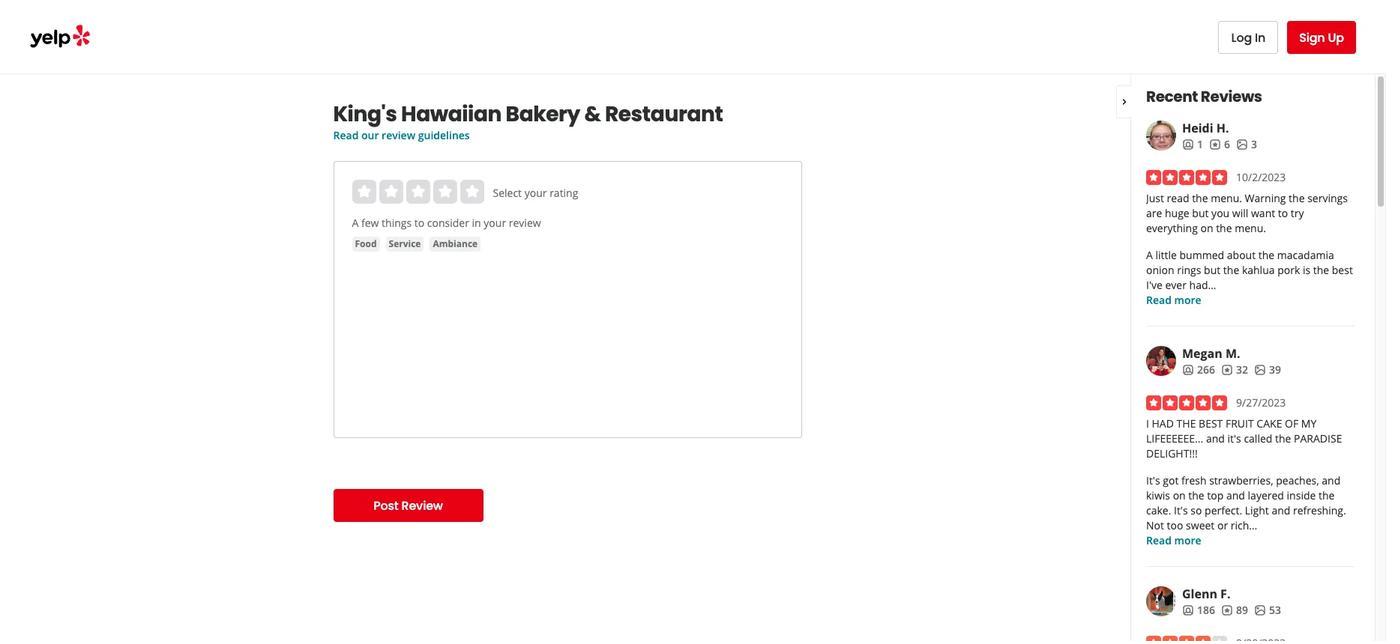 Task type: locate. For each thing, give the bounding box(es) containing it.
0 vertical spatial but
[[1192, 206, 1209, 220]]

1 horizontal spatial on
[[1201, 221, 1214, 235]]

reviews element for m.
[[1221, 363, 1248, 378]]

reviews element down "f."
[[1221, 604, 1248, 619]]

1 friends element from the top
[[1182, 137, 1203, 152]]

post review button
[[333, 490, 483, 523]]

1 vertical spatial 16 friends v2 image
[[1182, 605, 1194, 617]]

1 vertical spatial friends element
[[1182, 363, 1215, 378]]

the right is
[[1314, 263, 1330, 277]]

rings
[[1177, 263, 1202, 277]]

16 photos v2 image for heidi h.
[[1236, 139, 1248, 151]]

0 vertical spatial 16 review v2 image
[[1221, 364, 1233, 376]]

our
[[361, 128, 379, 142]]

to left try
[[1278, 206, 1288, 220]]

0 horizontal spatial review
[[382, 128, 415, 142]]

1 horizontal spatial it's
[[1174, 504, 1188, 518]]

log in
[[1232, 29, 1266, 46]]

and inside i had the best fruit cake of my lifeeeeee... and it's called the paradise delight!!!
[[1206, 432, 1225, 446]]

or
[[1218, 519, 1228, 533]]

inside
[[1287, 489, 1316, 503]]

food
[[355, 238, 377, 250]]

pork
[[1278, 263, 1300, 277]]

0 vertical spatial friends element
[[1182, 137, 1203, 152]]

fresh
[[1182, 474, 1207, 488]]

photos element containing 39
[[1254, 363, 1281, 378]]

cake
[[1257, 417, 1283, 431]]

reviews element
[[1209, 137, 1230, 152], [1221, 363, 1248, 378], [1221, 604, 1248, 619]]

photos element right "6" at the right of page
[[1236, 137, 1257, 152]]

0 vertical spatial read
[[333, 128, 359, 142]]

friends element for glenn f.
[[1182, 604, 1215, 619]]

read more
[[1146, 293, 1202, 307], [1146, 534, 1202, 548]]

read
[[333, 128, 359, 142], [1146, 293, 1172, 307], [1146, 534, 1172, 548]]

1 horizontal spatial review
[[509, 216, 541, 230]]

photos element right 32
[[1254, 363, 1281, 378]]

photos element containing 3
[[1236, 137, 1257, 152]]

and down strawberries,
[[1227, 489, 1245, 503]]

read down not
[[1146, 534, 1172, 548]]

0 vertical spatial read more button
[[1146, 293, 1202, 308]]

warning
[[1245, 191, 1286, 205]]

None radio
[[379, 180, 403, 204], [406, 180, 430, 204], [433, 180, 457, 204], [379, 180, 403, 204], [406, 180, 430, 204], [433, 180, 457, 204]]

read our review guidelines link
[[333, 128, 470, 142]]

glenn
[[1182, 586, 1218, 603]]

read more down "ever"
[[1146, 293, 1202, 307]]

my
[[1302, 417, 1317, 431]]

1 read more button from the top
[[1146, 293, 1202, 308]]

32
[[1236, 363, 1248, 377]]

fruit
[[1226, 417, 1254, 431]]

2 vertical spatial reviews element
[[1221, 604, 1248, 619]]

so
[[1191, 504, 1202, 518]]

16 review v2 image left the 89
[[1221, 605, 1233, 617]]

more for heidi h.
[[1175, 293, 1202, 307]]

hawaiian
[[401, 100, 502, 129]]

and down layered
[[1272, 504, 1291, 518]]

strawberries,
[[1210, 474, 1274, 488]]

reviews element containing 89
[[1221, 604, 1248, 619]]

sign up button
[[1288, 21, 1356, 54]]

16 photos v2 image
[[1236, 139, 1248, 151], [1254, 364, 1266, 376], [1254, 605, 1266, 617]]

1 more from the top
[[1175, 293, 1202, 307]]

1 vertical spatial a
[[1146, 248, 1153, 262]]

1 16 friends v2 image from the top
[[1182, 364, 1194, 376]]

the
[[1177, 417, 1196, 431]]

16 review v2 image left 32
[[1221, 364, 1233, 376]]

to inside just read the menu. warning the servings are huge but you will want to try everything on the menu.
[[1278, 206, 1288, 220]]

16 photos v2 image for megan m.
[[1254, 364, 1266, 376]]

sign
[[1300, 29, 1325, 46]]

photo of megan m. image
[[1146, 346, 1176, 376]]

more
[[1175, 293, 1202, 307], [1175, 534, 1202, 548]]

your
[[525, 186, 547, 200], [484, 216, 506, 230]]

1 vertical spatial photos element
[[1254, 363, 1281, 378]]

2 read more button from the top
[[1146, 534, 1202, 549]]

0 horizontal spatial a
[[352, 216, 359, 230]]

light
[[1245, 504, 1269, 518]]

it's up kiwis
[[1146, 474, 1160, 488]]

2 read more from the top
[[1146, 534, 1202, 548]]

5 star rating image up read
[[1146, 170, 1227, 185]]

friends element
[[1182, 137, 1203, 152], [1182, 363, 1215, 378], [1182, 604, 1215, 619]]

close sidebar icon image
[[1119, 96, 1131, 108], [1119, 96, 1131, 108]]

review down select your rating
[[509, 216, 541, 230]]

friends element down glenn
[[1182, 604, 1215, 619]]

menu.
[[1211, 191, 1242, 205], [1235, 221, 1266, 235]]

is
[[1303, 263, 1311, 277]]

0 vertical spatial on
[[1201, 221, 1214, 235]]

reviews element containing 6
[[1209, 137, 1230, 152]]

0 vertical spatial photos element
[[1236, 137, 1257, 152]]

read for megan m.
[[1146, 534, 1172, 548]]

ever
[[1166, 278, 1187, 292]]

1 vertical spatial it's
[[1174, 504, 1188, 518]]

the down of
[[1275, 432, 1292, 446]]

1 vertical spatial 5 star rating image
[[1146, 396, 1227, 411]]

0 vertical spatial 5 star rating image
[[1146, 170, 1227, 185]]

2 vertical spatial 16 photos v2 image
[[1254, 605, 1266, 617]]

0 vertical spatial review
[[382, 128, 415, 142]]

5 star rating image
[[1146, 170, 1227, 185], [1146, 396, 1227, 411]]

0 horizontal spatial it's
[[1146, 474, 1160, 488]]

it's left so
[[1174, 504, 1188, 518]]

0 vertical spatial your
[[525, 186, 547, 200]]

more down sweet
[[1175, 534, 1202, 548]]

post
[[374, 498, 399, 515]]

0 vertical spatial it's
[[1146, 474, 1160, 488]]

1 vertical spatial 16 review v2 image
[[1221, 605, 1233, 617]]

1 vertical spatial but
[[1204, 263, 1221, 277]]

16 review v2 image
[[1221, 364, 1233, 376], [1221, 605, 1233, 617]]

m.
[[1226, 346, 1241, 362]]

to
[[1278, 206, 1288, 220], [414, 216, 425, 230]]

16 friends v2 image left 266
[[1182, 364, 1194, 376]]

2 more from the top
[[1175, 534, 1202, 548]]

2 16 review v2 image from the top
[[1221, 605, 1233, 617]]

16 review v2 image for m.
[[1221, 364, 1233, 376]]

reviews
[[1201, 86, 1262, 107]]

1 vertical spatial review
[[509, 216, 541, 230]]

0 horizontal spatial on
[[1173, 489, 1186, 503]]

read down i've
[[1146, 293, 1172, 307]]

reviews element for h.
[[1209, 137, 1230, 152]]

2 5 star rating image from the top
[[1146, 396, 1227, 411]]

1 vertical spatial on
[[1173, 489, 1186, 503]]

more down "ever"
[[1175, 293, 1202, 307]]

3 friends element from the top
[[1182, 604, 1215, 619]]

1 vertical spatial your
[[484, 216, 506, 230]]

1 5 star rating image from the top
[[1146, 170, 1227, 185]]

0 vertical spatial 16 friends v2 image
[[1182, 364, 1194, 376]]

0 vertical spatial 16 photos v2 image
[[1236, 139, 1248, 151]]

perfect.
[[1205, 504, 1243, 518]]

cake.
[[1146, 504, 1172, 518]]

1 horizontal spatial a
[[1146, 248, 1153, 262]]

2 16 friends v2 image from the top
[[1182, 605, 1194, 617]]

photos element
[[1236, 137, 1257, 152], [1254, 363, 1281, 378], [1254, 604, 1281, 619]]

read left our
[[333, 128, 359, 142]]

a inside a little bummed about the macadamia onion rings but the kahlua pork is the best i've ever had…
[[1146, 248, 1153, 262]]

and down best
[[1206, 432, 1225, 446]]

consider
[[427, 216, 469, 230]]

1 vertical spatial read more button
[[1146, 534, 1202, 549]]

paradise
[[1294, 432, 1343, 446]]

friends element down megan
[[1182, 363, 1215, 378]]

1 read more from the top
[[1146, 293, 1202, 307]]

read more button for megan m.
[[1146, 534, 1202, 549]]

a left little
[[1146, 248, 1153, 262]]

0 vertical spatial read more
[[1146, 293, 1202, 307]]

16 photos v2 image for glenn f.
[[1254, 605, 1266, 617]]

to right things
[[414, 216, 425, 230]]

16 photos v2 image left '3'
[[1236, 139, 1248, 151]]

5 star rating image for heidi h.
[[1146, 170, 1227, 185]]

1 vertical spatial read
[[1146, 293, 1172, 307]]

but left you on the top of page
[[1192, 206, 1209, 220]]

0 horizontal spatial to
[[414, 216, 425, 230]]

on down got
[[1173, 489, 1186, 503]]

on
[[1201, 221, 1214, 235], [1173, 489, 1186, 503]]

&
[[584, 100, 601, 129]]

everything
[[1146, 221, 1198, 235]]

try
[[1291, 206, 1304, 220]]

a for a little bummed about the macadamia onion rings but the kahlua pork is the best i've ever had…
[[1146, 248, 1153, 262]]

a left few on the top left
[[352, 216, 359, 230]]

little
[[1156, 248, 1177, 262]]

your left rating
[[525, 186, 547, 200]]

4 star rating image
[[1146, 637, 1227, 642]]

friends element containing 266
[[1182, 363, 1215, 378]]

heidi h.
[[1182, 120, 1229, 136]]

menu. up you on the top of page
[[1211, 191, 1242, 205]]

read more button
[[1146, 293, 1202, 308], [1146, 534, 1202, 549]]

reviews element down "h."
[[1209, 137, 1230, 152]]

1 horizontal spatial your
[[525, 186, 547, 200]]

a
[[352, 216, 359, 230], [1146, 248, 1153, 262]]

1 16 review v2 image from the top
[[1221, 364, 1233, 376]]

2 friends element from the top
[[1182, 363, 1215, 378]]

the up so
[[1189, 489, 1205, 503]]

reviews element containing 32
[[1221, 363, 1248, 378]]

but up had…
[[1204, 263, 1221, 277]]

1 horizontal spatial to
[[1278, 206, 1288, 220]]

friends element containing 186
[[1182, 604, 1215, 619]]

select
[[493, 186, 522, 200]]

on down you on the top of page
[[1201, 221, 1214, 235]]

friends element down heidi
[[1182, 137, 1203, 152]]

read more down too
[[1146, 534, 1202, 548]]

1 vertical spatial read more
[[1146, 534, 1202, 548]]

and
[[1206, 432, 1225, 446], [1322, 474, 1341, 488], [1227, 489, 1245, 503], [1272, 504, 1291, 518]]

1 vertical spatial more
[[1175, 534, 1202, 548]]

review
[[382, 128, 415, 142], [509, 216, 541, 230]]

reviews element down m.
[[1221, 363, 1248, 378]]

peaches,
[[1276, 474, 1319, 488]]

post review
[[374, 498, 443, 515]]

266
[[1197, 363, 1215, 377]]

a few things to consider in your review
[[352, 216, 541, 230]]

16 photos v2 image left the 53
[[1254, 605, 1266, 617]]

king's hawaiian bakery & restaurant link
[[333, 100, 802, 129]]

too
[[1167, 519, 1184, 533]]

had
[[1152, 417, 1174, 431]]

1 vertical spatial reviews element
[[1221, 363, 1248, 378]]

want
[[1251, 206, 1276, 220]]

2 vertical spatial read
[[1146, 534, 1172, 548]]

photos element containing 53
[[1254, 604, 1281, 619]]

service
[[389, 238, 421, 250]]

i
[[1146, 417, 1149, 431]]

log in button
[[1219, 21, 1279, 54]]

16 photos v2 image left '39'
[[1254, 364, 1266, 376]]

1 vertical spatial 16 photos v2 image
[[1254, 364, 1266, 376]]

16 friends v2 image for glenn f.
[[1182, 605, 1194, 617]]

read more button down too
[[1146, 534, 1202, 549]]

review right our
[[382, 128, 415, 142]]

it's got fresh strawberries, peaches, and kiwis on the top and layered inside the cake. it's so perfect. light and refreshing. not too sweet or rich…
[[1146, 474, 1346, 533]]

2 vertical spatial friends element
[[1182, 604, 1215, 619]]

5 star rating image up the
[[1146, 396, 1227, 411]]

just read the menu. warning the servings are huge but you will want to try everything on the menu.
[[1146, 191, 1348, 235]]

not
[[1146, 519, 1164, 533]]

0 vertical spatial a
[[352, 216, 359, 230]]

a for a few things to consider in your review
[[352, 216, 359, 230]]

16 friends v2 image for megan m.
[[1182, 364, 1194, 376]]

menu. down will
[[1235, 221, 1266, 235]]

None radio
[[352, 180, 376, 204], [460, 180, 484, 204], [352, 180, 376, 204], [460, 180, 484, 204]]

16 friends v2 image left 186
[[1182, 605, 1194, 617]]

2 vertical spatial photos element
[[1254, 604, 1281, 619]]

16 friends v2 image
[[1182, 364, 1194, 376], [1182, 605, 1194, 617]]

photos element right the 89
[[1254, 604, 1281, 619]]

friends element containing 1
[[1182, 137, 1203, 152]]

top
[[1207, 489, 1224, 503]]

f.
[[1221, 586, 1231, 603]]

the up try
[[1289, 191, 1305, 205]]

king's hawaiian bakery & restaurant read our review guidelines
[[333, 100, 723, 142]]

ambiance
[[433, 238, 478, 250]]

things
[[382, 216, 412, 230]]

16 review v2 image for f.
[[1221, 605, 1233, 617]]

recent reviews
[[1146, 86, 1262, 107]]

but inside just read the menu. warning the servings are huge but you will want to try everything on the menu.
[[1192, 206, 1209, 220]]

53
[[1269, 604, 1281, 618]]

review inside 'king's hawaiian bakery & restaurant read our review guidelines'
[[382, 128, 415, 142]]

0 vertical spatial more
[[1175, 293, 1202, 307]]

0 vertical spatial reviews element
[[1209, 137, 1230, 152]]

0 horizontal spatial your
[[484, 216, 506, 230]]

read more button down "ever"
[[1146, 293, 1202, 308]]

your right "in"
[[484, 216, 506, 230]]

the
[[1192, 191, 1208, 205], [1289, 191, 1305, 205], [1216, 221, 1232, 235], [1259, 248, 1275, 262], [1224, 263, 1240, 277], [1314, 263, 1330, 277], [1275, 432, 1292, 446], [1189, 489, 1205, 503], [1319, 489, 1335, 503]]

it's
[[1146, 474, 1160, 488], [1174, 504, 1188, 518]]



Task type: vqa. For each thing, say whether or not it's contained in the screenshot.
89
yes



Task type: describe. For each thing, give the bounding box(es) containing it.
the up refreshing.
[[1319, 489, 1335, 503]]

9/27/2023
[[1236, 396, 1286, 410]]

are
[[1146, 206, 1163, 220]]

a little bummed about the macadamia onion rings but the kahlua pork is the best i've ever had…
[[1146, 248, 1353, 292]]

89
[[1236, 604, 1248, 618]]

friends element for megan m.
[[1182, 363, 1215, 378]]

layered
[[1248, 489, 1284, 503]]

of
[[1285, 417, 1299, 431]]

megan m.
[[1182, 346, 1241, 362]]

bummed
[[1180, 248, 1225, 262]]

just
[[1146, 191, 1164, 205]]

king's
[[333, 100, 397, 129]]

got
[[1163, 474, 1179, 488]]

friends element for heidi h.
[[1182, 137, 1203, 152]]

onion
[[1146, 263, 1175, 277]]

read more for megan m.
[[1146, 534, 1202, 548]]

photos element for megan m.
[[1254, 363, 1281, 378]]

the down you on the top of page
[[1216, 221, 1232, 235]]

megan
[[1182, 346, 1223, 362]]

had…
[[1190, 278, 1217, 292]]

16 friends v2 image
[[1182, 139, 1194, 151]]

called
[[1244, 432, 1273, 446]]

refreshing.
[[1293, 504, 1346, 518]]

lifeeeeee...
[[1146, 432, 1204, 446]]

about
[[1227, 248, 1256, 262]]

in
[[472, 216, 481, 230]]

kiwis
[[1146, 489, 1170, 503]]

few
[[361, 216, 379, 230]]

will
[[1233, 206, 1249, 220]]

on inside it's got fresh strawberries, peaches, and kiwis on the top and layered inside the cake. it's so perfect. light and refreshing. not too sweet or rich…
[[1173, 489, 1186, 503]]

macadamia
[[1278, 248, 1335, 262]]

glenn f.
[[1182, 586, 1231, 603]]

photo of heidi h. image
[[1146, 121, 1176, 151]]

up
[[1328, 29, 1344, 46]]

select your rating
[[493, 186, 578, 200]]

you
[[1212, 206, 1230, 220]]

log
[[1232, 29, 1252, 46]]

bakery
[[506, 100, 580, 129]]

on inside just read the menu. warning the servings are huge but you will want to try everything on the menu.
[[1201, 221, 1214, 235]]

read
[[1167, 191, 1190, 205]]

best
[[1199, 417, 1223, 431]]

in
[[1255, 29, 1266, 46]]

photo of glenn f. image
[[1146, 587, 1176, 617]]

rating
[[550, 186, 578, 200]]

restaurant
[[605, 100, 723, 129]]

3
[[1251, 137, 1257, 151]]

review for hawaiian
[[382, 128, 415, 142]]

guidelines
[[418, 128, 470, 142]]

review
[[402, 498, 443, 515]]

photos element for glenn f.
[[1254, 604, 1281, 619]]

sweet
[[1186, 519, 1215, 533]]

the down about
[[1224, 263, 1240, 277]]

0 vertical spatial menu.
[[1211, 191, 1242, 205]]

read more for heidi h.
[[1146, 293, 1202, 307]]

39
[[1269, 363, 1281, 377]]

recent
[[1146, 86, 1198, 107]]

5 star rating image for megan m.
[[1146, 396, 1227, 411]]

the inside i had the best fruit cake of my lifeeeeee... and it's called the paradise delight!!!
[[1275, 432, 1292, 446]]

read inside 'king's hawaiian bakery & restaurant read our review guidelines'
[[333, 128, 359, 142]]

delight!!!
[[1146, 447, 1198, 461]]

rating element
[[352, 180, 484, 204]]

6
[[1224, 137, 1230, 151]]

i've
[[1146, 278, 1163, 292]]

and up refreshing.
[[1322, 474, 1341, 488]]

sign up
[[1300, 29, 1344, 46]]

huge
[[1165, 206, 1190, 220]]

servings
[[1308, 191, 1348, 205]]

best
[[1332, 263, 1353, 277]]

i had the best fruit cake of my lifeeeeee... and it's called the paradise delight!!!
[[1146, 417, 1343, 461]]

photos element for heidi h.
[[1236, 137, 1257, 152]]

read more button for heidi h.
[[1146, 293, 1202, 308]]

it's
[[1228, 432, 1242, 446]]

16 review v2 image
[[1209, 139, 1221, 151]]

the up kahlua on the top right of the page
[[1259, 248, 1275, 262]]

more for megan m.
[[1175, 534, 1202, 548]]

the right read
[[1192, 191, 1208, 205]]

review for few
[[509, 216, 541, 230]]

1
[[1197, 137, 1203, 151]]

1 vertical spatial menu.
[[1235, 221, 1266, 235]]

but inside a little bummed about the macadamia onion rings but the kahlua pork is the best i've ever had…
[[1204, 263, 1221, 277]]

kahlua
[[1242, 263, 1275, 277]]

h.
[[1217, 120, 1229, 136]]

10/2/2023
[[1236, 170, 1286, 184]]

reviews element for f.
[[1221, 604, 1248, 619]]

rich…
[[1231, 519, 1258, 533]]

read for heidi h.
[[1146, 293, 1172, 307]]

186
[[1197, 604, 1215, 618]]



